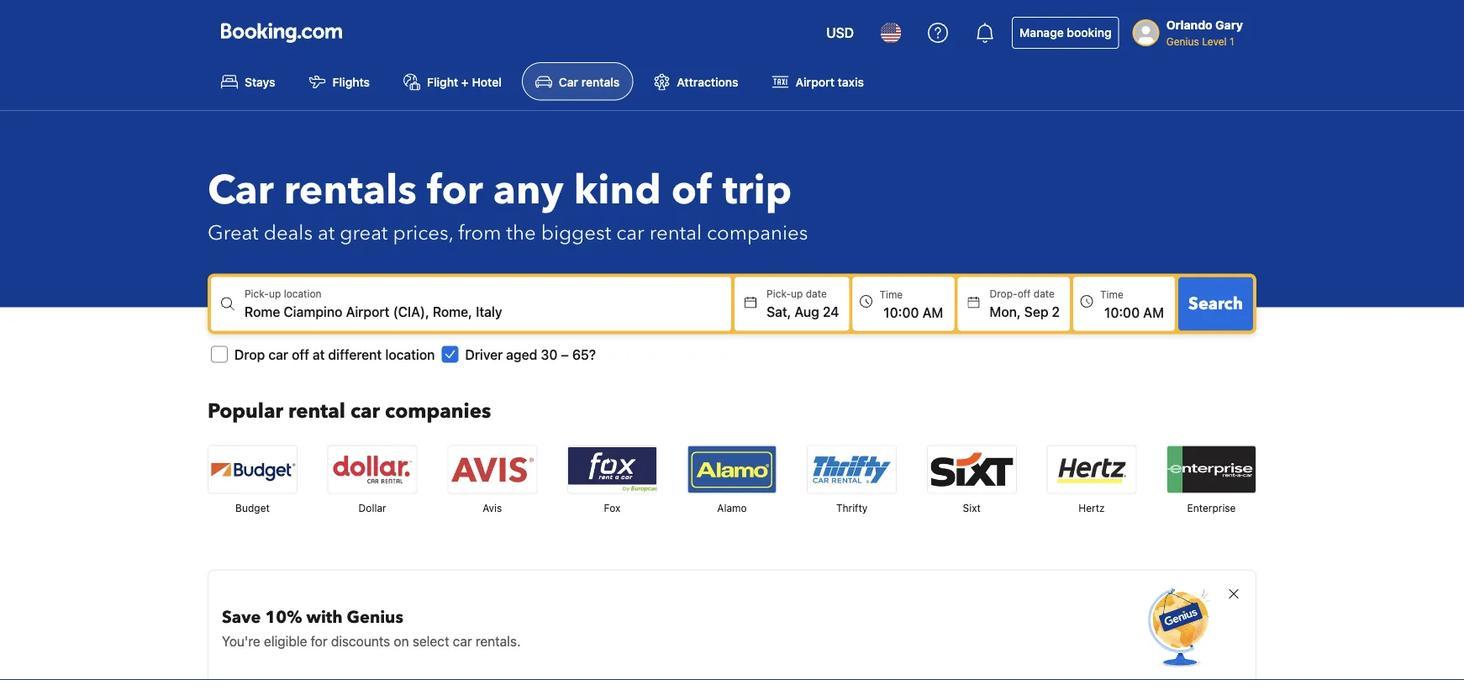 Task type: describe. For each thing, give the bounding box(es) containing it.
avis logo image
[[448, 446, 537, 493]]

eligible
[[264, 633, 307, 649]]

popular
[[208, 397, 283, 425]]

companies inside car rentals for any kind of trip great deals at great prices, from the biggest car rental companies
[[707, 219, 808, 247]]

booking.com online hotel reservations image
[[221, 23, 342, 43]]

save
[[222, 606, 261, 629]]

biggest
[[541, 219, 611, 247]]

trip
[[723, 162, 792, 218]]

you're
[[222, 633, 260, 649]]

budget
[[235, 502, 270, 514]]

alamo
[[717, 502, 747, 514]]

enterprise
[[1188, 502, 1236, 514]]

for inside the save 10% with genius you're eligible for discounts on select car rentals.
[[311, 633, 328, 649]]

off inside the drop-off date mon, sep 2
[[1018, 288, 1031, 300]]

alamo logo image
[[688, 446, 776, 493]]

taxis
[[838, 75, 864, 89]]

pick- for pick-up date sat, aug 24
[[767, 288, 791, 300]]

65?
[[572, 346, 596, 362]]

sixt
[[963, 502, 981, 514]]

for inside car rentals for any kind of trip great deals at great prices, from the biggest car rental companies
[[427, 162, 483, 218]]

flight
[[427, 75, 458, 89]]

discounts
[[331, 633, 390, 649]]

rentals.
[[476, 633, 521, 649]]

car rentals link
[[522, 62, 633, 100]]

budget logo image
[[208, 446, 297, 493]]

booking
[[1067, 26, 1112, 40]]

up for pick-up date sat, aug 24
[[791, 288, 803, 300]]

flights
[[333, 75, 370, 89]]

rental inside car rentals for any kind of trip great deals at great prices, from the biggest car rental companies
[[650, 219, 702, 247]]

great
[[208, 219, 259, 247]]

pick-up location
[[245, 288, 322, 300]]

fox logo image
[[568, 446, 656, 493]]

pick- for pick-up location
[[245, 288, 269, 300]]

save 10% with genius you're eligible for discounts on select car rentals.
[[222, 606, 521, 649]]

stays
[[245, 75, 275, 89]]

manage booking link
[[1012, 17, 1120, 49]]

the
[[506, 219, 536, 247]]

stays link
[[208, 62, 289, 100]]

select
[[413, 633, 449, 649]]

avis
[[483, 502, 502, 514]]

+
[[461, 75, 469, 89]]

airport taxis link
[[759, 62, 878, 100]]

1 vertical spatial location
[[385, 346, 435, 362]]

with
[[306, 606, 343, 629]]

orlando gary genius level 1
[[1167, 18, 1243, 47]]

car down different
[[350, 397, 380, 425]]

on
[[394, 633, 409, 649]]

1 vertical spatial rental
[[288, 397, 345, 425]]

at inside car rentals for any kind of trip great deals at great prices, from the biggest car rental companies
[[318, 219, 335, 247]]

level
[[1202, 35, 1227, 47]]

drop-
[[990, 288, 1018, 300]]

0 horizontal spatial off
[[292, 346, 309, 362]]

drop-off date mon, sep 2
[[990, 288, 1060, 319]]

driver
[[465, 346, 503, 362]]

2
[[1052, 303, 1060, 319]]

kind
[[574, 162, 661, 218]]

hotel
[[472, 75, 502, 89]]

flight + hotel
[[427, 75, 502, 89]]

hertz
[[1079, 502, 1105, 514]]

car for car rentals
[[559, 75, 579, 89]]

rentals for car rentals for any kind of trip great deals at great prices, from the biggest car rental companies
[[284, 162, 417, 218]]

different
[[328, 346, 382, 362]]



Task type: locate. For each thing, give the bounding box(es) containing it.
1 up from the left
[[269, 288, 281, 300]]

companies
[[707, 219, 808, 247], [385, 397, 491, 425]]

0 horizontal spatial location
[[284, 288, 322, 300]]

aug
[[795, 303, 820, 319]]

pick-up date sat, aug 24
[[767, 288, 839, 319]]

car right the drop
[[268, 346, 288, 362]]

0 vertical spatial car
[[559, 75, 579, 89]]

any
[[493, 162, 564, 218]]

attractions link
[[640, 62, 752, 100]]

30
[[541, 346, 558, 362]]

1 vertical spatial car
[[208, 162, 274, 218]]

genius
[[1167, 35, 1199, 47], [347, 606, 403, 629]]

enterprise logo image
[[1168, 446, 1256, 493]]

sep
[[1025, 303, 1049, 319]]

popular rental car companies
[[208, 397, 491, 425]]

car up great
[[208, 162, 274, 218]]

1 horizontal spatial up
[[791, 288, 803, 300]]

0 horizontal spatial pick-
[[245, 288, 269, 300]]

car right "select"
[[453, 633, 472, 649]]

genius down orlando
[[1167, 35, 1199, 47]]

orlando
[[1167, 18, 1213, 32]]

hertz logo image
[[1048, 446, 1136, 493]]

0 horizontal spatial companies
[[385, 397, 491, 425]]

usd button
[[816, 13, 864, 53]]

manage
[[1020, 26, 1064, 40]]

1 horizontal spatial rentals
[[582, 75, 620, 89]]

1 vertical spatial for
[[311, 633, 328, 649]]

1 pick- from the left
[[245, 288, 269, 300]]

1 vertical spatial rentals
[[284, 162, 417, 218]]

date for sep
[[1034, 288, 1055, 300]]

prices,
[[393, 219, 453, 247]]

date inside the drop-off date mon, sep 2
[[1034, 288, 1055, 300]]

manage booking
[[1020, 26, 1112, 40]]

thrifty logo image
[[808, 446, 896, 493]]

flights link
[[296, 62, 383, 100]]

airport taxis
[[796, 75, 864, 89]]

at left different
[[313, 346, 325, 362]]

0 vertical spatial rentals
[[582, 75, 620, 89]]

for
[[427, 162, 483, 218], [311, 633, 328, 649]]

pick- inside pick-up date sat, aug 24
[[767, 288, 791, 300]]

1 horizontal spatial location
[[385, 346, 435, 362]]

up up aug
[[791, 288, 803, 300]]

at
[[318, 219, 335, 247], [313, 346, 325, 362]]

up down deals
[[269, 288, 281, 300]]

2 date from the left
[[1034, 288, 1055, 300]]

car inside car rentals for any kind of trip great deals at great prices, from the biggest car rental companies
[[616, 219, 645, 247]]

1 vertical spatial off
[[292, 346, 309, 362]]

fox
[[604, 502, 621, 514]]

up for pick-up location
[[269, 288, 281, 300]]

10%
[[265, 606, 302, 629]]

1 vertical spatial genius
[[347, 606, 403, 629]]

mon,
[[990, 303, 1021, 319]]

off up sep
[[1018, 288, 1031, 300]]

date up sep
[[1034, 288, 1055, 300]]

pick-
[[245, 288, 269, 300], [767, 288, 791, 300]]

for up from
[[427, 162, 483, 218]]

car down 'kind'
[[616, 219, 645, 247]]

search
[[1189, 292, 1243, 315]]

rental
[[650, 219, 702, 247], [288, 397, 345, 425]]

at left great
[[318, 219, 335, 247]]

rentals for car rentals
[[582, 75, 620, 89]]

genius inside the save 10% with genius you're eligible for discounts on select car rentals.
[[347, 606, 403, 629]]

2 pick- from the left
[[767, 288, 791, 300]]

1 date from the left
[[806, 288, 827, 300]]

date
[[806, 288, 827, 300], [1034, 288, 1055, 300]]

dollar logo image
[[328, 446, 417, 493]]

off right the drop
[[292, 346, 309, 362]]

1
[[1230, 35, 1235, 47]]

thrifty
[[836, 502, 868, 514]]

rental down of
[[650, 219, 702, 247]]

0 horizontal spatial date
[[806, 288, 827, 300]]

0 vertical spatial at
[[318, 219, 335, 247]]

1 horizontal spatial companies
[[707, 219, 808, 247]]

car rentals for any kind of trip great deals at great prices, from the biggest car rental companies
[[208, 162, 808, 247]]

car
[[616, 219, 645, 247], [268, 346, 288, 362], [350, 397, 380, 425], [453, 633, 472, 649]]

–
[[561, 346, 569, 362]]

1 horizontal spatial off
[[1018, 288, 1031, 300]]

location right different
[[385, 346, 435, 362]]

gary
[[1216, 18, 1243, 32]]

1 horizontal spatial car
[[559, 75, 579, 89]]

car inside car rentals link
[[559, 75, 579, 89]]

date inside pick-up date sat, aug 24
[[806, 288, 827, 300]]

sat,
[[767, 303, 791, 319]]

car
[[559, 75, 579, 89], [208, 162, 274, 218]]

Pick-up location field
[[245, 301, 731, 321]]

car for car rentals for any kind of trip great deals at great prices, from the biggest car rental companies
[[208, 162, 274, 218]]

1 horizontal spatial rental
[[650, 219, 702, 247]]

0 horizontal spatial car
[[208, 162, 274, 218]]

0 horizontal spatial for
[[311, 633, 328, 649]]

attractions
[[677, 75, 739, 89]]

location down deals
[[284, 288, 322, 300]]

flight + hotel link
[[390, 62, 515, 100]]

0 horizontal spatial rental
[[288, 397, 345, 425]]

great
[[340, 219, 388, 247]]

car rentals
[[559, 75, 620, 89]]

1 vertical spatial companies
[[385, 397, 491, 425]]

off
[[1018, 288, 1031, 300], [292, 346, 309, 362]]

0 horizontal spatial rentals
[[284, 162, 417, 218]]

search button
[[1179, 277, 1253, 331]]

date for aug
[[806, 288, 827, 300]]

0 horizontal spatial up
[[269, 288, 281, 300]]

companies down driver
[[385, 397, 491, 425]]

car inside the save 10% with genius you're eligible for discounts on select car rentals.
[[453, 633, 472, 649]]

rentals
[[582, 75, 620, 89], [284, 162, 417, 218]]

1 horizontal spatial genius
[[1167, 35, 1199, 47]]

deals
[[264, 219, 313, 247]]

1 vertical spatial at
[[313, 346, 325, 362]]

car right hotel
[[559, 75, 579, 89]]

for down with
[[311, 633, 328, 649]]

rental down drop car off at different location at the bottom of page
[[288, 397, 345, 425]]

24
[[823, 303, 839, 319]]

aged
[[506, 346, 538, 362]]

0 vertical spatial location
[[284, 288, 322, 300]]

up
[[269, 288, 281, 300], [791, 288, 803, 300]]

0 vertical spatial off
[[1018, 288, 1031, 300]]

up inside pick-up date sat, aug 24
[[791, 288, 803, 300]]

genius up discounts
[[347, 606, 403, 629]]

drop
[[235, 346, 265, 362]]

2 up from the left
[[791, 288, 803, 300]]

date up aug
[[806, 288, 827, 300]]

driver aged 30 – 65?
[[465, 346, 596, 362]]

1 horizontal spatial pick-
[[767, 288, 791, 300]]

pick- up the drop
[[245, 288, 269, 300]]

genius inside orlando gary genius level 1
[[1167, 35, 1199, 47]]

0 horizontal spatial genius
[[347, 606, 403, 629]]

location
[[284, 288, 322, 300], [385, 346, 435, 362]]

rentals inside car rentals for any kind of trip great deals at great prices, from the biggest car rental companies
[[284, 162, 417, 218]]

usd
[[826, 25, 854, 41]]

companies down trip
[[707, 219, 808, 247]]

0 vertical spatial genius
[[1167, 35, 1199, 47]]

drop car off at different location
[[235, 346, 435, 362]]

dollar
[[359, 502, 386, 514]]

airport
[[796, 75, 835, 89]]

0 vertical spatial for
[[427, 162, 483, 218]]

0 vertical spatial companies
[[707, 219, 808, 247]]

1 horizontal spatial for
[[427, 162, 483, 218]]

1 horizontal spatial date
[[1034, 288, 1055, 300]]

car inside car rentals for any kind of trip great deals at great prices, from the biggest car rental companies
[[208, 162, 274, 218]]

sixt logo image
[[928, 446, 1016, 493]]

pick- up the sat,
[[767, 288, 791, 300]]

of
[[671, 162, 713, 218]]

0 vertical spatial rental
[[650, 219, 702, 247]]

from
[[458, 219, 501, 247]]



Task type: vqa. For each thing, say whether or not it's contained in the screenshot.
the left the Pick-
yes



